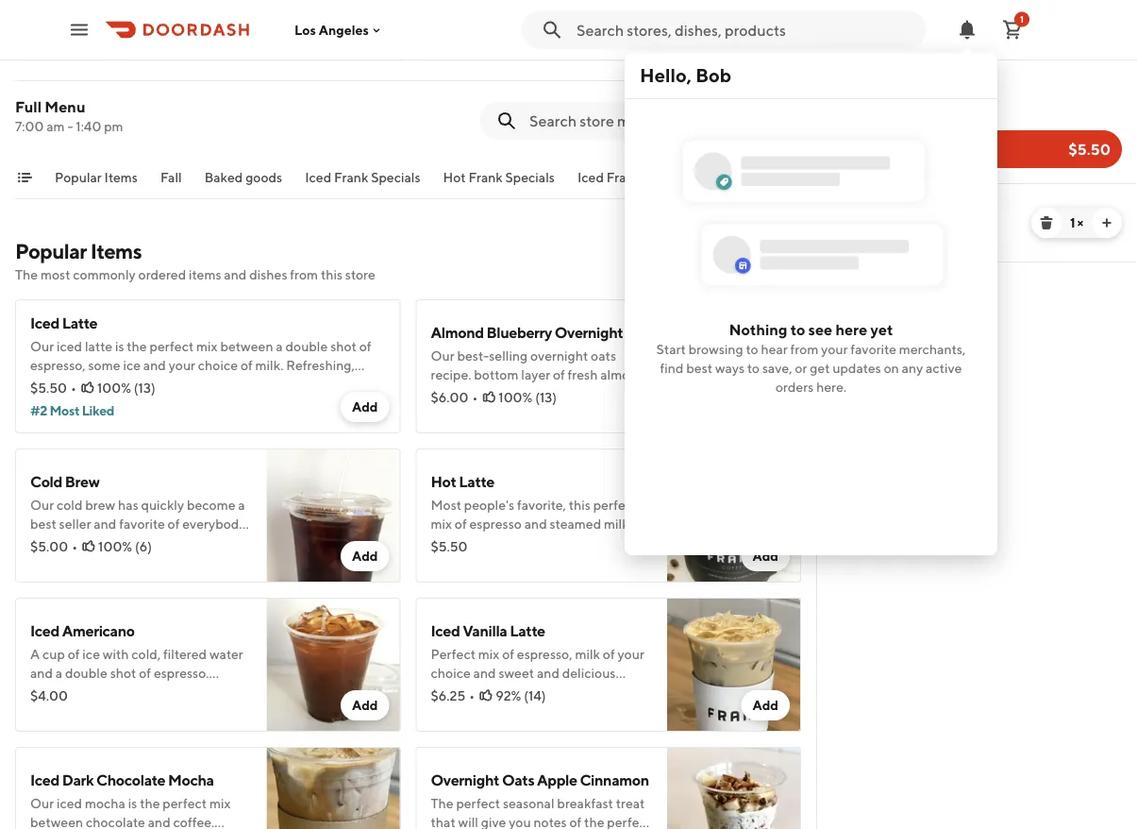 Task type: locate. For each thing, give the bounding box(es) containing it.
to down nothing
[[746, 341, 759, 357]]

iced frank staples button
[[578, 168, 688, 198]]

your up weather.
[[169, 357, 195, 373]]

frank inside hot frank staples button
[[736, 169, 771, 185]]

popular down -
[[55, 169, 102, 185]]

full menu 7:00 am - 1:40 pm
[[15, 98, 123, 134]]

1 vertical spatial overnight
[[431, 771, 500, 789]]

• right $6.25
[[470, 688, 475, 703]]

iced inside iced latte our iced latte is the perfect mix between a double shot of espresso, some ice and your choice of milk. refreshing, tasty and perfect in any weather. 16 oz.
[[30, 314, 59, 332]]

5
[[53, 17, 59, 30]]

iced down checkout
[[833, 201, 863, 219]]

(13)
[[134, 380, 156, 396], [536, 390, 557, 405]]

start
[[657, 341, 686, 357]]

los angeles button
[[295, 22, 384, 38]]

items up commonly
[[90, 239, 142, 263]]

1 horizontal spatial specials
[[506, 169, 555, 185]]

100% (13)
[[97, 380, 156, 396], [499, 390, 557, 405]]

• up #2 most liked at the left of the page
[[71, 380, 76, 396]]

add button for cold brew
[[341, 541, 390, 571]]

items inside button
[[104, 169, 138, 185]]

$5.50
[[1069, 140, 1111, 158], [833, 229, 870, 245], [30, 380, 67, 396], [431, 539, 468, 554]]

add button for hot latte
[[742, 541, 790, 571]]

1 horizontal spatial of
[[241, 357, 253, 373]]

$5.50 down iced latte
[[833, 229, 870, 245]]

1 ×
[[1071, 215, 1084, 230]]

show menu categories image
[[17, 170, 32, 185]]

add for cold brew
[[352, 548, 378, 564]]

latte
[[866, 201, 902, 219], [62, 314, 97, 332], [459, 473, 495, 491], [510, 622, 546, 640]]

from left the this
[[290, 267, 318, 282]]

0 horizontal spatial (13)
[[134, 380, 156, 396]]

iced frank specials
[[305, 169, 421, 185]]

0 horizontal spatial from
[[290, 267, 318, 282]]

frank inside hot frank specials button
[[469, 169, 503, 185]]

hot for hot frank staples
[[711, 169, 734, 185]]

100% (13) down ice
[[97, 380, 156, 396]]

popular inside popular items the most commonly ordered items and dishes from this store
[[15, 239, 87, 263]]

0 horizontal spatial oats
[[502, 771, 535, 789]]

your up the get
[[822, 341, 848, 357]]

latte
[[85, 339, 112, 354]]

0 horizontal spatial specials
[[371, 169, 421, 185]]

on
[[884, 360, 900, 376]]

or
[[795, 360, 808, 376]]

popular up most
[[15, 239, 87, 263]]

from inside nothing to see here yet start browsing to hear from your favorite merchants, find best ways to save, or get updates on any active orders here.
[[791, 341, 819, 357]]

2 vertical spatial of
[[241, 357, 253, 373]]

0 horizontal spatial 1
[[1021, 14, 1025, 25]]

frank
[[833, 93, 876, 114], [334, 169, 369, 185], [469, 169, 503, 185], [607, 169, 641, 185], [736, 169, 771, 185]]

(14)
[[524, 688, 546, 703]]

perfect right the
[[150, 339, 194, 354]]

to left see
[[791, 320, 806, 338]]

am
[[46, 119, 65, 134]]

best
[[687, 360, 713, 376]]

oats left the browsing
[[626, 323, 659, 341]]

most
[[50, 403, 79, 418]]

100% down the 'some'
[[97, 380, 131, 396]]

100% (6)
[[98, 539, 152, 554]]

1 vertical spatial any
[[148, 376, 169, 392]]

1 horizontal spatial from
[[791, 341, 819, 357]]

shot
[[331, 339, 357, 354]]

liked
[[82, 403, 114, 418]]

favorite
[[851, 341, 897, 357]]

items
[[189, 267, 221, 282]]

1 inside button
[[1021, 14, 1025, 25]]

cold brew
[[30, 473, 100, 491]]

latte inside iced latte our iced latte is the perfect mix between a double shot of espresso, some ice and your choice of milk. refreshing, tasty and perfect in any weather. 16 oz.
[[62, 314, 97, 332]]

1 horizontal spatial your
[[822, 341, 848, 357]]

1 horizontal spatial oats
[[626, 323, 659, 341]]

dishes
[[249, 267, 288, 282]]

latte down checkout
[[866, 201, 902, 219]]

$5.50 down espresso,
[[30, 380, 67, 396]]

americano
[[62, 622, 135, 640]]

baked goods button
[[205, 168, 283, 198]]

0 horizontal spatial and
[[62, 376, 85, 392]]

and right items
[[224, 267, 247, 282]]

100% right '$6.00 •'
[[499, 390, 533, 405]]

hot latte image
[[668, 449, 802, 583]]

(13) down almond blueberry overnight oats
[[536, 390, 557, 405]]

iced left vanilla at left
[[431, 622, 460, 640]]

here
[[836, 320, 868, 338]]

2 horizontal spatial and
[[224, 267, 247, 282]]

almond blueberry overnight oats image
[[668, 299, 802, 433]]

latte right vanilla at left
[[510, 622, 546, 640]]

staples for hot frank staples
[[773, 169, 818, 185]]

from for to
[[791, 341, 819, 357]]

add for iced vanilla latte
[[753, 697, 779, 713]]

1
[[1021, 14, 1025, 25], [1071, 215, 1076, 230]]

0 vertical spatial of
[[41, 17, 51, 30]]

0 vertical spatial 1
[[1021, 14, 1025, 25]]

0 vertical spatial from
[[290, 267, 318, 282]]

frank for iced frank specials
[[334, 169, 369, 185]]

1 items, open order cart image
[[1002, 18, 1025, 41]]

any right on
[[902, 360, 924, 376]]

hot latte
[[431, 473, 495, 491]]

add button
[[341, 392, 390, 422], [341, 541, 390, 571], [742, 541, 790, 571], [341, 690, 390, 720], [742, 690, 790, 720]]

1 horizontal spatial any
[[902, 360, 924, 376]]

• right $6.00
[[473, 390, 478, 405]]

1 horizontal spatial staples
[[773, 169, 818, 185]]

1 staples from the left
[[644, 169, 688, 185]]

0 horizontal spatial your
[[169, 357, 195, 373]]

overnight oats apple cinnamon image
[[668, 747, 802, 829]]

2 staples from the left
[[773, 169, 818, 185]]

100%
[[97, 380, 131, 396], [499, 390, 533, 405], [98, 539, 132, 554]]

of left 5
[[41, 17, 51, 30]]

0 vertical spatial to
[[791, 320, 806, 338]]

hot frank specials
[[443, 169, 555, 185]]

• right $5.00
[[72, 539, 77, 554]]

1 specials from the left
[[371, 169, 421, 185]]

store
[[345, 267, 376, 282]]

espresso,
[[30, 357, 86, 373]]

to right ways
[[748, 360, 760, 376]]

remove item from cart image
[[1040, 215, 1055, 230]]

iced for iced americano
[[30, 622, 59, 640]]

1 horizontal spatial perfect
[[150, 339, 194, 354]]

chocolate
[[96, 771, 165, 789]]

latte up iced
[[62, 314, 97, 332]]

latte down '$6.00 •'
[[459, 473, 495, 491]]

hot down $6.00
[[431, 473, 457, 491]]

100% left (6) at bottom left
[[98, 539, 132, 554]]

(13) down ice
[[134, 380, 156, 396]]

7:00
[[15, 119, 44, 134]]

1 vertical spatial and
[[143, 357, 166, 373]]

items for popular items
[[104, 169, 138, 185]]

refreshing,
[[286, 357, 355, 373]]

$6.25 •
[[431, 688, 475, 703]]

from up or
[[791, 341, 819, 357]]

(13) for iced latte
[[134, 380, 156, 396]]

iced left dark
[[30, 771, 59, 789]]

overnight down $6.25 •
[[431, 771, 500, 789]]

hot right iced frank specials
[[443, 169, 466, 185]]

add for hot latte
[[753, 548, 779, 564]]

2 horizontal spatial of
[[360, 339, 372, 354]]

$5.50 •
[[30, 380, 76, 396]]

frank inside the iced frank specials button
[[334, 169, 369, 185]]

almond
[[431, 323, 484, 341]]

iced right goods
[[305, 169, 332, 185]]

0 horizontal spatial staples
[[644, 169, 688, 185]]

dark
[[62, 771, 94, 789]]

• for iced latte
[[71, 380, 76, 396]]

goods
[[246, 169, 283, 185]]

from inside popular items the most commonly ordered items and dishes from this store
[[290, 267, 318, 282]]

and down espresso,
[[62, 376, 85, 392]]

1 vertical spatial popular
[[15, 239, 87, 263]]

frank inside iced frank staples button
[[607, 169, 641, 185]]

popular inside button
[[55, 169, 102, 185]]

0 vertical spatial popular
[[55, 169, 102, 185]]

0 horizontal spatial 100% (13)
[[97, 380, 156, 396]]

0 vertical spatial overnight
[[555, 323, 624, 341]]

of right 'shot'
[[360, 339, 372, 354]]

oats left apple
[[502, 771, 535, 789]]

0 horizontal spatial any
[[148, 376, 169, 392]]

1 right the notification bell icon
[[1021, 14, 1025, 25]]

0 horizontal spatial of
[[41, 17, 51, 30]]

• for iced vanilla latte
[[470, 688, 475, 703]]

#2 most liked
[[30, 403, 114, 418]]

0 vertical spatial oats
[[626, 323, 659, 341]]

hot
[[443, 169, 466, 185], [711, 169, 734, 185], [431, 473, 457, 491]]

overnight right the 'blueberry'
[[555, 323, 624, 341]]

iced vanilla latte
[[431, 622, 546, 640]]

100% (13) down the 'blueberry'
[[499, 390, 557, 405]]

1 vertical spatial your
[[169, 357, 195, 373]]

$6.25
[[431, 688, 466, 703]]

baked
[[205, 169, 243, 185]]

1 horizontal spatial 100% (13)
[[499, 390, 557, 405]]

nothing
[[730, 320, 788, 338]]

1 horizontal spatial 1
[[1071, 215, 1076, 230]]

notification bell image
[[957, 18, 979, 41]]

1 horizontal spatial and
[[143, 357, 166, 373]]

almond blueberry overnight oats
[[431, 323, 659, 341]]

your
[[822, 341, 848, 357], [169, 357, 195, 373]]

and right ice
[[143, 357, 166, 373]]

specials
[[371, 169, 421, 185], [506, 169, 555, 185]]

your inside nothing to see here yet start browsing to hear from your favorite merchants, find best ways to save, or get updates on any active orders here.
[[822, 341, 848, 357]]

items left fall
[[104, 169, 138, 185]]

any right 'in'
[[148, 376, 169, 392]]

100% (13) for iced latte
[[97, 380, 156, 396]]

•
[[71, 380, 76, 396], [473, 390, 478, 405], [72, 539, 77, 554], [470, 688, 475, 703]]

milk.
[[255, 357, 284, 373]]

hot left scroll menu navigation right image
[[711, 169, 734, 185]]

1 vertical spatial items
[[90, 239, 142, 263]]

perfect down the 'some'
[[88, 376, 132, 392]]

hot for hot frank specials
[[443, 169, 466, 185]]

frank for iced frank staples
[[607, 169, 641, 185]]

iced americano
[[30, 622, 135, 640]]

1 left ×
[[1071, 215, 1076, 230]]

iced up our
[[30, 314, 59, 332]]

hello,
[[640, 64, 692, 86]]

2 specials from the left
[[506, 169, 555, 185]]

0 horizontal spatial perfect
[[88, 376, 132, 392]]

blueberry
[[487, 323, 552, 341]]

hello, bob
[[640, 64, 732, 86]]

0 vertical spatial your
[[822, 341, 848, 357]]

• for cold brew
[[72, 539, 77, 554]]

• for almond blueberry overnight oats
[[473, 390, 478, 405]]

ice
[[123, 357, 141, 373]]

0 vertical spatial items
[[104, 169, 138, 185]]

2 vertical spatial to
[[748, 360, 760, 376]]

mix
[[196, 339, 218, 354]]

1 vertical spatial to
[[746, 341, 759, 357]]

latte for iced latte our iced latte is the perfect mix between a double shot of espresso, some ice and your choice of milk. refreshing, tasty and perfect in any weather. 16 oz.
[[62, 314, 97, 332]]

see
[[809, 320, 833, 338]]

frank for hot frank specials
[[469, 169, 503, 185]]

any inside nothing to see here yet start browsing to hear from your favorite merchants, find best ways to save, or get updates on any active orders here.
[[902, 360, 924, 376]]

menu
[[45, 98, 85, 116]]

iced down item search search box
[[578, 169, 604, 185]]

iced left americano at the bottom left of page
[[30, 622, 59, 640]]

iced vanilla latte image
[[668, 598, 802, 732]]

items inside popular items the most commonly ordered items and dishes from this store
[[90, 239, 142, 263]]

of down between
[[241, 357, 253, 373]]

0 vertical spatial and
[[224, 267, 247, 282]]

92% (14)
[[496, 688, 546, 703]]

here.
[[817, 379, 847, 395]]

1 horizontal spatial (13)
[[536, 390, 557, 405]]

iced
[[305, 169, 332, 185], [578, 169, 604, 185], [833, 201, 863, 219], [30, 314, 59, 332], [30, 622, 59, 640], [431, 622, 460, 640], [30, 771, 59, 789]]

baked goods
[[205, 169, 283, 185]]

1 vertical spatial from
[[791, 341, 819, 357]]

$6.00 •
[[431, 390, 478, 405]]

0 vertical spatial any
[[902, 360, 924, 376]]

2 vertical spatial and
[[62, 376, 85, 392]]

1 vertical spatial 1
[[1071, 215, 1076, 230]]

this
[[321, 267, 343, 282]]



Task type: describe. For each thing, give the bounding box(es) containing it.
hot frank staples button
[[711, 168, 818, 198]]

100% for iced latte
[[97, 380, 131, 396]]

iced
[[57, 339, 82, 354]]

brew
[[65, 473, 100, 491]]

hot for hot latte
[[431, 473, 457, 491]]

100% for cold brew
[[98, 539, 132, 554]]

open menu image
[[68, 18, 91, 41]]

los angeles
[[295, 22, 369, 38]]

most
[[40, 267, 70, 282]]

iced for iced dark chocolate mocha
[[30, 771, 59, 789]]

0 vertical spatial perfect
[[150, 339, 194, 354]]

weather.
[[172, 376, 224, 392]]

1 vertical spatial of
[[360, 339, 372, 354]]

in
[[134, 376, 145, 392]]

hot frank specials button
[[443, 168, 555, 198]]

1 horizontal spatial overnight
[[555, 323, 624, 341]]

add one to cart image
[[1100, 215, 1115, 230]]

choice
[[198, 357, 238, 373]]

popular for popular items the most commonly ordered items and dishes from this store
[[15, 239, 87, 263]]

100% (13) for almond blueberry overnight oats
[[499, 390, 557, 405]]

hot frank staples
[[711, 169, 818, 185]]

any inside iced latte our iced latte is the perfect mix between a double shot of espresso, some ice and your choice of milk. refreshing, tasty and perfect in any weather. 16 oz.
[[148, 376, 169, 392]]

1 for 1 ×
[[1071, 215, 1076, 230]]

100% for almond blueberry overnight oats
[[499, 390, 533, 405]]

pm
[[104, 119, 123, 134]]

1 for 1
[[1021, 14, 1025, 25]]

apple
[[537, 771, 578, 789]]

(6)
[[135, 539, 152, 554]]

fall button
[[160, 168, 182, 198]]

get
[[810, 360, 830, 376]]

iced americano image
[[267, 598, 401, 732]]

overnight oats apple cinnamon
[[431, 771, 650, 789]]

latte for iced latte
[[866, 201, 902, 219]]

cold brew image
[[267, 449, 401, 583]]

add for iced americano
[[352, 697, 378, 713]]

save,
[[763, 360, 793, 376]]

iced for iced frank staples
[[578, 169, 604, 185]]

specials for hot frank specials
[[506, 169, 555, 185]]

merchants,
[[900, 341, 966, 357]]

and inside popular items the most commonly ordered items and dishes from this store
[[224, 267, 247, 282]]

popular for popular items
[[55, 169, 102, 185]]

full
[[15, 98, 42, 116]]

frank for hot frank staples
[[736, 169, 771, 185]]

popular items
[[55, 169, 138, 185]]

#2
[[30, 403, 47, 418]]

×
[[1078, 215, 1084, 230]]

$4.00
[[30, 688, 68, 703]]

1 vertical spatial oats
[[502, 771, 535, 789]]

iced dark chocolate mocha image
[[267, 747, 401, 829]]

specials for iced frank specials
[[371, 169, 421, 185]]

frank coffee link
[[833, 93, 1123, 115]]

updates
[[833, 360, 882, 376]]

iced frank specials button
[[305, 168, 421, 198]]

iced for iced vanilla latte
[[431, 622, 460, 640]]

checkout
[[844, 140, 914, 158]]

the
[[127, 339, 147, 354]]

staples for iced frank staples
[[644, 169, 688, 185]]

browsing
[[689, 341, 744, 357]]

iced for iced latte
[[833, 201, 863, 219]]

iced for iced frank specials
[[305, 169, 332, 185]]

orders
[[776, 379, 814, 395]]

0 horizontal spatial overnight
[[431, 771, 500, 789]]

scroll menu navigation right image
[[779, 170, 794, 185]]

$5.50 up ×
[[1069, 140, 1111, 158]]

iced frank staples
[[578, 169, 688, 185]]

add button for iced vanilla latte
[[742, 690, 790, 720]]

92%
[[496, 688, 522, 703]]

stars
[[61, 17, 85, 30]]

16
[[226, 376, 239, 392]]

iced for iced latte our iced latte is the perfect mix between a double shot of espresso, some ice and your choice of milk. refreshing, tasty and perfect in any weather. 16 oz.
[[30, 314, 59, 332]]

(13) for almond blueberry overnight oats
[[536, 390, 557, 405]]

$5.00
[[30, 539, 68, 554]]

vanilla
[[463, 622, 507, 640]]

fall
[[160, 169, 182, 185]]

is
[[115, 339, 124, 354]]

between
[[220, 339, 273, 354]]

Store search: begin typing to search for stores available on DoorDash text field
[[577, 19, 915, 40]]

$5.00 •
[[30, 539, 77, 554]]

$5.50 down hot latte
[[431, 539, 468, 554]]

double
[[286, 339, 328, 354]]

iced latte our iced latte is the perfect mix between a double shot of espresso, some ice and your choice of milk. refreshing, tasty and perfect in any weather. 16 oz.
[[30, 314, 372, 392]]

los
[[295, 22, 316, 38]]

latte for hot latte
[[459, 473, 495, 491]]

from for items
[[290, 267, 318, 282]]

add button for iced americano
[[341, 690, 390, 720]]

of 5 stars
[[41, 17, 85, 30]]

1 vertical spatial perfect
[[88, 376, 132, 392]]

some
[[88, 357, 121, 373]]

cinnamon
[[580, 771, 650, 789]]

bob
[[696, 64, 732, 86]]

commonly
[[73, 267, 136, 282]]

iced dark chocolate mocha
[[30, 771, 214, 789]]

$6.00
[[431, 390, 469, 405]]

nothing to see here yet start browsing to hear from your favorite merchants, find best ways to save, or get updates on any active orders here.
[[657, 320, 966, 395]]

ways
[[716, 360, 745, 376]]

your inside iced latte our iced latte is the perfect mix between a double shot of espresso, some ice and your choice of milk. refreshing, tasty and perfect in any weather. 16 oz.
[[169, 357, 195, 373]]

active
[[926, 360, 963, 376]]

frank inside frank coffee link
[[833, 93, 876, 114]]

cold
[[30, 473, 62, 491]]

coffee
[[879, 93, 931, 114]]

hear
[[761, 341, 788, 357]]

1 button
[[994, 11, 1032, 49]]

tasty
[[30, 376, 60, 392]]

ordered
[[138, 267, 186, 282]]

Item Search search field
[[530, 110, 787, 131]]

items for popular items the most commonly ordered items and dishes from this store
[[90, 239, 142, 263]]

frank coffee
[[833, 93, 931, 114]]

the
[[15, 267, 38, 282]]

iced latte
[[833, 201, 902, 219]]

popular items button
[[55, 168, 138, 198]]

our
[[30, 339, 54, 354]]



Task type: vqa. For each thing, say whether or not it's contained in the screenshot.
topmost Pickup button
no



